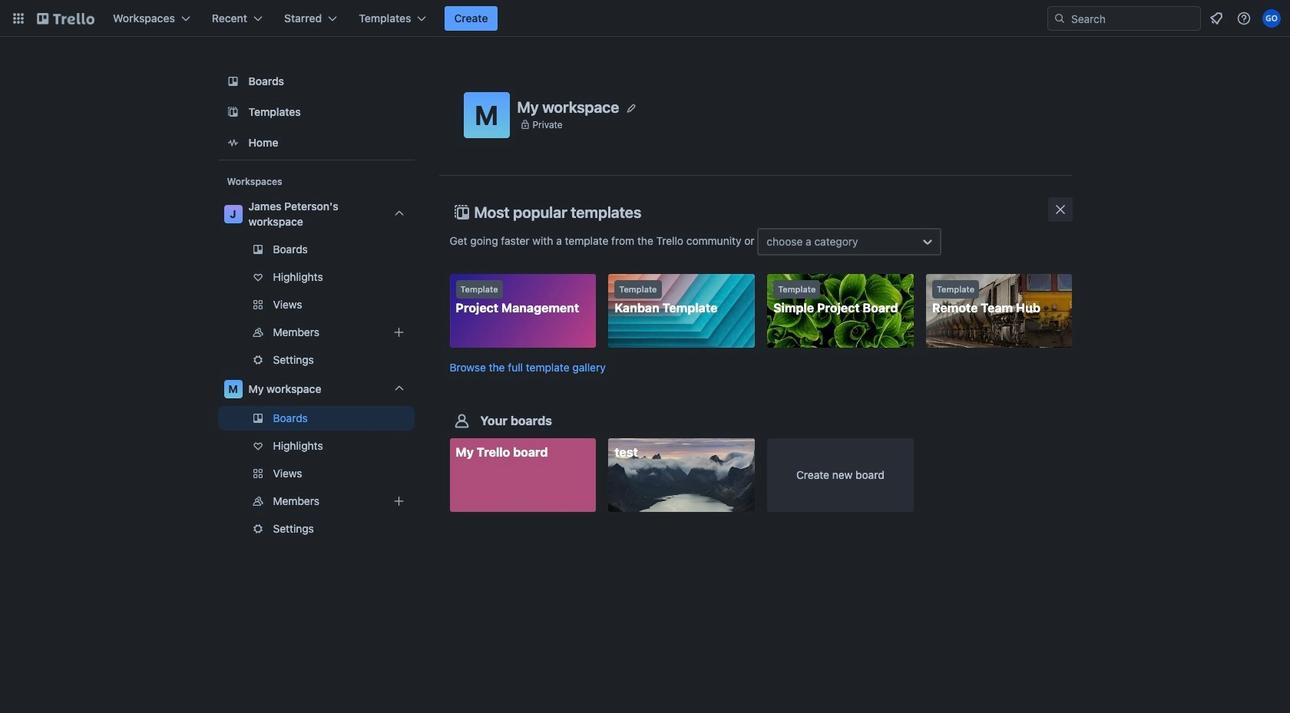 Task type: vqa. For each thing, say whether or not it's contained in the screenshot.
STARTING
no



Task type: describe. For each thing, give the bounding box(es) containing it.
primary element
[[0, 0, 1290, 37]]

board image
[[224, 72, 242, 91]]

Search field
[[1066, 8, 1201, 29]]

add image
[[390, 323, 408, 342]]

home image
[[224, 134, 242, 152]]



Task type: locate. For each thing, give the bounding box(es) containing it.
gary orlando (garyorlando) image
[[1263, 9, 1281, 28]]

back to home image
[[37, 6, 94, 31]]

open information menu image
[[1237, 11, 1252, 26]]

0 notifications image
[[1207, 9, 1226, 28]]

search image
[[1054, 12, 1066, 25]]

template board image
[[224, 103, 242, 121]]

add image
[[390, 492, 408, 511]]



